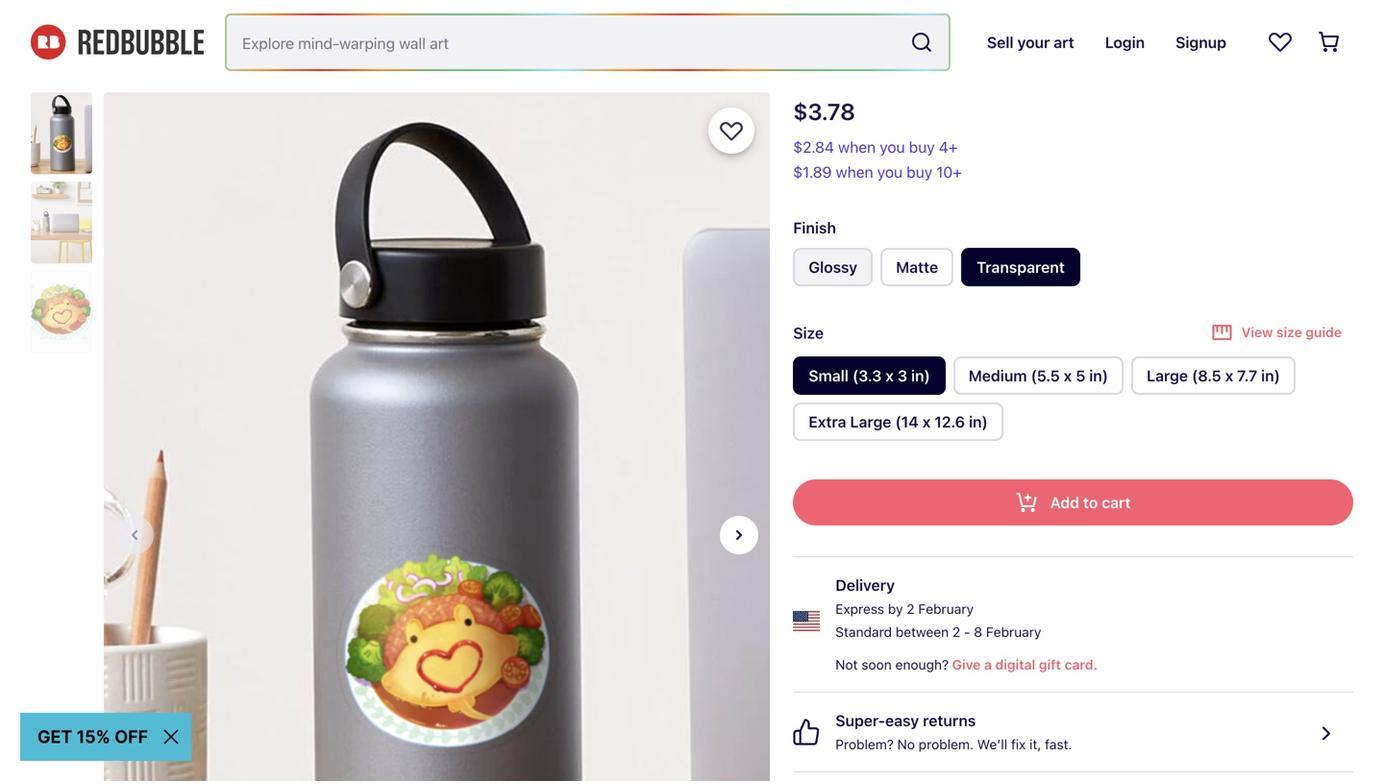 Task type: locate. For each thing, give the bounding box(es) containing it.
$2.84
[[793, 138, 834, 156]]

no
[[897, 737, 915, 753]]

by right the sold
[[951, 43, 966, 59]]

0 vertical spatial february
[[918, 601, 974, 617]]

not
[[836, 657, 858, 673]]

None radio
[[793, 248, 873, 286], [953, 357, 1124, 395], [793, 248, 873, 286], [953, 357, 1124, 395]]

1 vertical spatial by
[[888, 601, 903, 617]]

problem?
[[836, 737, 894, 753]]

returns
[[923, 712, 976, 730]]

designed and sold by pikaole
[[832, 43, 1016, 59]]

delivery express by 2 february standard between 2 - 8 february
[[836, 576, 1042, 640]]

2 up between
[[907, 601, 915, 617]]

by inside delivery express by 2 february standard between 2 - 8 february
[[888, 601, 903, 617]]

$3.78
[[793, 98, 855, 125]]

you
[[880, 138, 905, 156], [877, 163, 903, 181]]

size
[[793, 324, 824, 342]]

pikaole
[[969, 43, 1016, 59]]

by up between
[[888, 601, 903, 617]]

super-
[[836, 712, 885, 730]]

1 horizontal spatial february
[[986, 624, 1042, 640]]

by
[[951, 43, 966, 59], [888, 601, 903, 617]]

0 vertical spatial when
[[838, 138, 876, 156]]

february up digital in the right bottom of the page
[[986, 624, 1042, 640]]

None field
[[227, 15, 949, 69]]

between
[[896, 624, 949, 640]]

when
[[838, 138, 876, 156], [836, 163, 873, 181]]

finish
[[793, 219, 836, 237]]

sticker
[[907, 5, 969, 27]]

8
[[974, 624, 982, 640]]

None radio
[[881, 248, 954, 286], [961, 248, 1080, 286], [793, 357, 946, 395], [1132, 357, 1296, 395], [793, 403, 1003, 441], [881, 248, 954, 286], [961, 248, 1080, 286], [793, 357, 946, 395], [1132, 357, 1296, 395], [793, 403, 1003, 441]]

buy left 10+
[[907, 163, 933, 181]]

february up -
[[918, 601, 974, 617]]

pikaole link
[[969, 39, 1016, 62]]

when right $1.89
[[836, 163, 873, 181]]

0 horizontal spatial by
[[888, 601, 903, 617]]

1 vertical spatial buy
[[907, 163, 933, 181]]

0 vertical spatial 2
[[907, 601, 915, 617]]

not soon enough? give a digital gift card.
[[836, 657, 1098, 673]]

redbubble logo image
[[31, 25, 204, 60]]

a
[[984, 657, 992, 673]]

buy
[[909, 138, 935, 156], [907, 163, 933, 181]]

0 horizontal spatial february
[[918, 601, 974, 617]]

2
[[907, 601, 915, 617], [953, 624, 961, 640]]

$2.84 when you buy 4+ $1.89 when you buy 10+
[[793, 138, 962, 181]]

0 horizontal spatial 2
[[907, 601, 915, 617]]

and
[[894, 43, 917, 59]]

when right $2.84
[[838, 138, 876, 156]]

card.
[[1065, 657, 1098, 673]]

you left '4+'
[[880, 138, 905, 156]]

1 horizontal spatial by
[[951, 43, 966, 59]]

easy
[[885, 712, 919, 730]]

2 left -
[[953, 624, 961, 640]]

super-easy returns problem? no problem. we'll fix it, fast.
[[836, 712, 1072, 753]]

you left 10+
[[877, 163, 903, 181]]

give
[[952, 657, 981, 673]]

1 horizontal spatial 2
[[953, 624, 961, 640]]

buy left '4+'
[[909, 138, 935, 156]]

sold
[[921, 43, 947, 59]]

february
[[918, 601, 974, 617], [986, 624, 1042, 640]]

problem.
[[919, 737, 974, 753]]

0 vertical spatial by
[[951, 43, 966, 59]]

standard
[[836, 624, 892, 640]]

flag of us image
[[793, 608, 820, 635]]



Task type: describe. For each thing, give the bounding box(es) containing it.
-
[[964, 624, 970, 640]]

Search term search field
[[227, 15, 903, 69]]

1 vertical spatial february
[[986, 624, 1042, 640]]

$1.89
[[793, 163, 832, 181]]

enough?
[[895, 657, 949, 673]]

sea
[[793, 5, 826, 27]]

fix
[[1011, 737, 1026, 753]]

we'll
[[977, 737, 1008, 753]]

designed
[[832, 43, 890, 59]]

express
[[836, 601, 884, 617]]

1 vertical spatial when
[[836, 163, 873, 181]]

sea omurice sticker
[[793, 5, 969, 27]]

1 vertical spatial 2
[[953, 624, 961, 640]]

size option group
[[793, 357, 1354, 449]]

10+
[[937, 163, 962, 181]]

0 vertical spatial buy
[[909, 138, 935, 156]]

finish option group
[[793, 248, 1354, 294]]

digital
[[995, 657, 1036, 673]]

it,
[[1030, 737, 1041, 753]]

1 vertical spatial you
[[877, 163, 903, 181]]

soon
[[862, 657, 892, 673]]

fast.
[[1045, 737, 1072, 753]]

4+
[[939, 138, 958, 156]]

0 vertical spatial you
[[880, 138, 905, 156]]

gift
[[1039, 657, 1061, 673]]

omurice
[[831, 5, 903, 27]]

give a digital gift card. link
[[949, 654, 1098, 677]]

delivery
[[836, 576, 895, 595]]



Task type: vqa. For each thing, say whether or not it's contained in the screenshot.
the Size
yes



